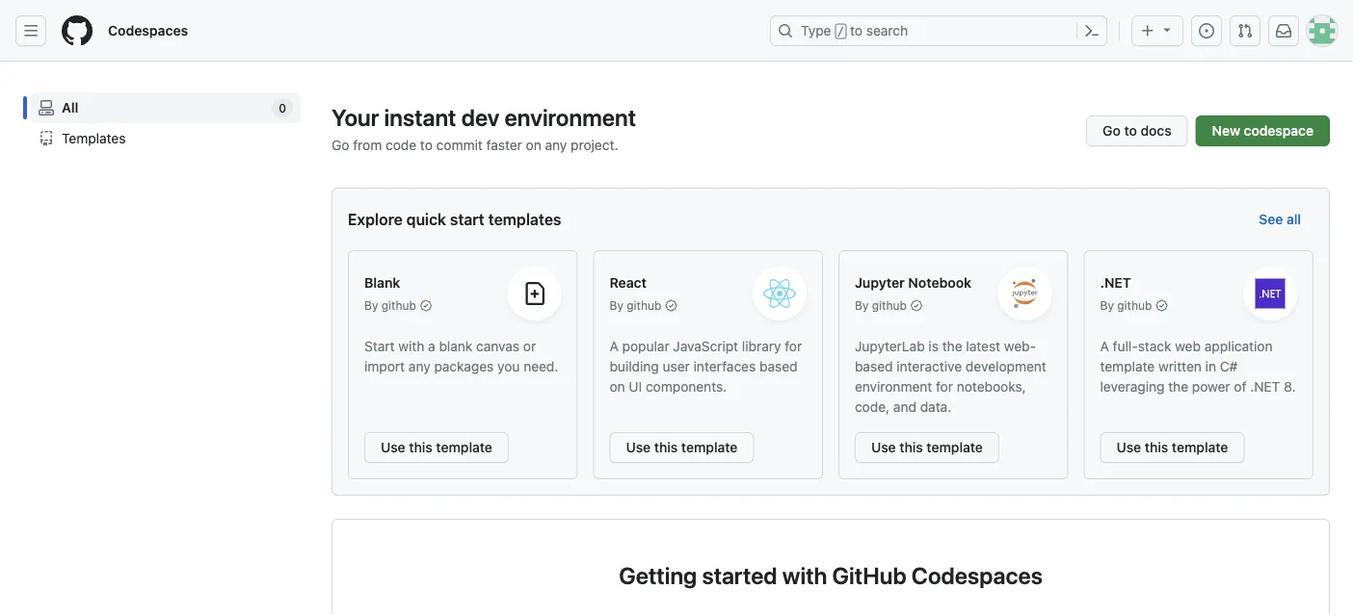 Task type: vqa. For each thing, say whether or not it's contained in the screenshot.
need.
yes



Task type: describe. For each thing, give the bounding box(es) containing it.
templates link
[[31, 123, 301, 154]]

based inside jupyterlab is the latest web- based interactive development environment for notebooks, code, and data.
[[855, 359, 893, 374]]

code,
[[855, 399, 890, 415]]

github for react
[[627, 299, 662, 313]]

jupyter notebook image
[[1012, 279, 1038, 309]]

canvas
[[476, 338, 520, 354]]

interactive
[[897, 359, 962, 374]]

latest
[[966, 338, 1001, 354]]

getting
[[619, 563, 697, 590]]

explore
[[348, 211, 403, 229]]

notebook
[[908, 275, 972, 291]]

web-
[[1004, 338, 1036, 354]]

react link
[[610, 275, 647, 291]]

by github for react
[[610, 299, 662, 313]]

this for import
[[409, 440, 433, 456]]

command palette image
[[1084, 23, 1100, 39]]

environment inside jupyterlab is the latest web- based interactive development environment for notebooks, code, and data.
[[855, 379, 932, 395]]

jupyter notebook
[[855, 275, 972, 291]]

your
[[332, 104, 379, 131]]

github for blank
[[381, 299, 416, 313]]

triangle down image
[[1160, 22, 1175, 37]]

instant
[[384, 104, 456, 131]]

github
[[832, 563, 907, 590]]

react
[[610, 275, 647, 291]]

project.
[[571, 137, 618, 153]]

templates
[[62, 131, 126, 147]]

codespaces inside 'codespaces' link
[[108, 23, 188, 39]]

1 horizontal spatial with
[[782, 563, 827, 590]]

codespaces link
[[100, 15, 196, 46]]

dev
[[461, 104, 500, 131]]

use this template button for on
[[610, 433, 754, 464]]

jupyterlab
[[855, 338, 925, 354]]

full-
[[1113, 338, 1138, 354]]

components.
[[646, 379, 727, 395]]

repo template image
[[39, 131, 54, 147]]

in
[[1206, 359, 1216, 374]]

0
[[279, 101, 286, 115]]

getting started with github codespaces
[[619, 563, 1043, 590]]

any inside your instant dev environment go from code to commit faster on any project.
[[545, 137, 567, 153]]

for inside jupyterlab is the latest web- based interactive development environment for notebooks, code, and data.
[[936, 379, 953, 395]]

this for user
[[654, 440, 678, 456]]

homepage image
[[62, 15, 93, 46]]

0 horizontal spatial .net
[[1100, 275, 1131, 291]]

development
[[966, 359, 1047, 374]]

jupyter
[[855, 275, 905, 291]]

codespaces image
[[39, 100, 54, 116]]

javascript
[[673, 338, 738, 354]]

see
[[1259, 212, 1283, 227]]

use this template button for for
[[855, 433, 1000, 464]]

1 horizontal spatial to
[[850, 23, 863, 39]]

building
[[610, 359, 659, 374]]

this for written
[[1145, 440, 1169, 456]]

verified image for popular
[[665, 300, 677, 312]]

a
[[428, 338, 435, 354]]

go to docs
[[1103, 123, 1172, 139]]

by github for .net
[[1100, 299, 1152, 313]]

import
[[364, 359, 405, 374]]

start with a blank canvas or import any packages you need.
[[364, 338, 558, 374]]

plus image
[[1140, 23, 1156, 39]]

templates
[[488, 211, 561, 229]]

issue opened image
[[1199, 23, 1215, 39]]

new codespace
[[1212, 123, 1314, 139]]

template inside the a full-stack web application template written in c# leveraging the power of .net 8.
[[1100, 359, 1155, 374]]

github for jupyter notebook
[[872, 299, 907, 313]]

your instant dev environment go from code to commit faster on any project.
[[332, 104, 636, 153]]

use for a full-stack web application template written in c# leveraging the power of .net 8.
[[1117, 440, 1141, 456]]

started
[[702, 563, 777, 590]]

to inside your instant dev environment go from code to commit faster on any project.
[[420, 137, 433, 153]]

.net image
[[1256, 279, 1285, 309]]

jupyterlab is the latest web- based interactive development environment for notebooks, code, and data.
[[855, 338, 1047, 415]]

all
[[62, 100, 78, 116]]

docs
[[1141, 123, 1172, 139]]

use this template button for you
[[364, 433, 509, 464]]

this for interactive
[[900, 440, 923, 456]]



Task type: locate. For each thing, give the bounding box(es) containing it.
from
[[353, 137, 382, 153]]

.net left 8.
[[1250, 379, 1280, 395]]

0 horizontal spatial any
[[409, 359, 431, 374]]

notebooks,
[[957, 379, 1026, 395]]

use down import
[[381, 440, 406, 456]]

use for jupyterlab is the latest web- based interactive development environment for notebooks, code, and data.
[[871, 440, 896, 456]]

by down ".net" link
[[1100, 299, 1114, 313]]

2 use this template from the left
[[626, 440, 738, 456]]

new codespace link
[[1196, 116, 1330, 147]]

you
[[497, 359, 520, 374]]

1 by from the left
[[364, 299, 378, 313]]

a left full-
[[1100, 338, 1109, 354]]

verified image down jupyter notebook link
[[911, 300, 922, 312]]

1 horizontal spatial a
[[1100, 338, 1109, 354]]

github down react link
[[627, 299, 662, 313]]

1 vertical spatial with
[[782, 563, 827, 590]]

to
[[850, 23, 863, 39], [1124, 123, 1137, 139], [420, 137, 433, 153]]

use this template down data.
[[871, 440, 983, 456]]

use this template for on
[[626, 440, 738, 456]]

by for blank
[[364, 299, 378, 313]]

with inside the start with a blank canvas or import any packages you need.
[[398, 338, 424, 354]]

c#
[[1220, 359, 1238, 374]]

.net up full-
[[1100, 275, 1131, 291]]

3 use this template button from the left
[[855, 433, 1000, 464]]

application
[[1205, 338, 1273, 354]]

template for a full-stack web application template written in c# leveraging the power of .net 8.
[[1172, 440, 1228, 456]]

3 this from the left
[[900, 440, 923, 456]]

1 vertical spatial any
[[409, 359, 431, 374]]

0 horizontal spatial for
[[785, 338, 802, 354]]

file added image
[[523, 282, 546, 306]]

use this template button down components.
[[610, 433, 754, 464]]

2 based from the left
[[855, 359, 893, 374]]

use this template button down power
[[1100, 433, 1245, 464]]

library
[[742, 338, 781, 354]]

use this template down power
[[1117, 440, 1228, 456]]

3 use this template from the left
[[871, 440, 983, 456]]

use for start with a blank canvas or import any packages you need.
[[381, 440, 406, 456]]

by github for jupyter notebook
[[855, 299, 907, 313]]

2 this from the left
[[654, 440, 678, 456]]

go left from on the left top of page
[[332, 137, 349, 153]]

0 vertical spatial codespaces
[[108, 23, 188, 39]]

4 use this template button from the left
[[1100, 433, 1245, 464]]

1 horizontal spatial for
[[936, 379, 953, 395]]

by github down react link
[[610, 299, 662, 313]]

verified image for full-
[[1156, 300, 1168, 312]]

new
[[1212, 123, 1241, 139]]

all
[[1287, 212, 1301, 227]]

interfaces
[[694, 359, 756, 374]]

based down library
[[760, 359, 798, 374]]

by
[[364, 299, 378, 313], [610, 299, 624, 313], [855, 299, 869, 313], [1100, 299, 1114, 313]]

user
[[663, 359, 690, 374]]

explore quick start templates
[[348, 211, 561, 229]]

0 horizontal spatial on
[[526, 137, 541, 153]]

blank
[[364, 275, 400, 291]]

0 vertical spatial any
[[545, 137, 567, 153]]

this
[[409, 440, 433, 456], [654, 440, 678, 456], [900, 440, 923, 456], [1145, 440, 1169, 456]]

2 by from the left
[[610, 299, 624, 313]]

need.
[[524, 359, 558, 374]]

go left docs on the top right
[[1103, 123, 1121, 139]]

by down react link
[[610, 299, 624, 313]]

3 by github from the left
[[855, 299, 907, 313]]

for right library
[[785, 338, 802, 354]]

1 verified image from the left
[[420, 300, 432, 312]]

0 vertical spatial .net
[[1100, 275, 1131, 291]]

a for a popular javascript library for building user interfaces based on ui components.
[[610, 338, 619, 354]]

template down packages
[[436, 440, 493, 456]]

by down jupyter
[[855, 299, 869, 313]]

commit
[[436, 137, 483, 153]]

github down ".net" link
[[1117, 299, 1152, 313]]

to right code
[[420, 137, 433, 153]]

on left ui
[[610, 379, 625, 395]]

jupyter notebook link
[[855, 275, 972, 291]]

a
[[610, 338, 619, 354], [1100, 338, 1109, 354]]

by github down 'blank'
[[364, 299, 416, 313]]

code
[[386, 137, 417, 153]]

template down power
[[1172, 440, 1228, 456]]

by for react
[[610, 299, 624, 313]]

1 by github from the left
[[364, 299, 416, 313]]

3 github from the left
[[872, 299, 907, 313]]

environment up project.
[[505, 104, 636, 131]]

environment up 'and'
[[855, 379, 932, 395]]

use down ui
[[626, 440, 651, 456]]

.net link
[[1100, 275, 1131, 291]]

github for .net
[[1117, 299, 1152, 313]]

popular
[[622, 338, 670, 354]]

packages
[[434, 359, 494, 374]]

1 horizontal spatial based
[[855, 359, 893, 374]]

use this template down components.
[[626, 440, 738, 456]]

4 use this template from the left
[[1117, 440, 1228, 456]]

a for a full-stack web application template written in c# leveraging the power of .net 8.
[[1100, 338, 1109, 354]]

0 vertical spatial for
[[785, 338, 802, 354]]

template for jupyterlab is the latest web- based interactive development environment for notebooks, code, and data.
[[927, 440, 983, 456]]

by for .net
[[1100, 299, 1114, 313]]

0 vertical spatial environment
[[505, 104, 636, 131]]

1 this from the left
[[409, 440, 433, 456]]

with left a
[[398, 338, 424, 354]]

use this template button for leveraging
[[1100, 433, 1245, 464]]

1 horizontal spatial any
[[545, 137, 567, 153]]

stack
[[1138, 338, 1172, 354]]

with left 'github'
[[782, 563, 827, 590]]

based down jupyterlab
[[855, 359, 893, 374]]

for inside a popular javascript library for building user interfaces based on ui components.
[[785, 338, 802, 354]]

1 github from the left
[[381, 299, 416, 313]]

3 by from the left
[[855, 299, 869, 313]]

see all link
[[1247, 204, 1314, 235]]

2 verified image from the left
[[665, 300, 677, 312]]

verified image up popular
[[665, 300, 677, 312]]

1 horizontal spatial go
[[1103, 123, 1121, 139]]

or
[[523, 338, 536, 354]]

/
[[837, 25, 844, 39]]

use this template for for
[[871, 440, 983, 456]]

codespace
[[1244, 123, 1314, 139]]

github down 'blank'
[[381, 299, 416, 313]]

go to docs link
[[1086, 116, 1188, 147]]

4 verified image from the left
[[1156, 300, 1168, 312]]

1 vertical spatial environment
[[855, 379, 932, 395]]

environment inside your instant dev environment go from code to commit faster on any project.
[[505, 104, 636, 131]]

1 use this template button from the left
[[364, 433, 509, 464]]

use this template button
[[364, 433, 509, 464], [610, 433, 754, 464], [855, 433, 1000, 464], [1100, 433, 1245, 464]]

4 by github from the left
[[1100, 299, 1152, 313]]

a full-stack web application template written in c# leveraging the power of .net 8.
[[1100, 338, 1296, 395]]

template
[[1100, 359, 1155, 374], [436, 440, 493, 456], [681, 440, 738, 456], [927, 440, 983, 456], [1172, 440, 1228, 456]]

0 vertical spatial with
[[398, 338, 424, 354]]

on inside a popular javascript library for building user interfaces based on ui components.
[[610, 379, 625, 395]]

use this template down packages
[[381, 440, 493, 456]]

notifications image
[[1276, 23, 1292, 39]]

the down written
[[1169, 379, 1189, 395]]

a popular javascript library for building user interfaces based on ui components.
[[610, 338, 802, 395]]

template down full-
[[1100, 359, 1155, 374]]

use this template button down data.
[[855, 433, 1000, 464]]

react image
[[764, 280, 796, 308]]

the inside jupyterlab is the latest web- based interactive development environment for notebooks, code, and data.
[[942, 338, 963, 354]]

4 use from the left
[[1117, 440, 1141, 456]]

verified image up a
[[420, 300, 432, 312]]

quick
[[407, 211, 446, 229]]

data.
[[920, 399, 952, 415]]

any left project.
[[545, 137, 567, 153]]

1 vertical spatial the
[[1169, 379, 1189, 395]]

verified image for is
[[911, 300, 922, 312]]

by down blank link in the left top of the page
[[364, 299, 378, 313]]

1 horizontal spatial .net
[[1250, 379, 1280, 395]]

use this template
[[381, 440, 493, 456], [626, 440, 738, 456], [871, 440, 983, 456], [1117, 440, 1228, 456]]

2 by github from the left
[[610, 299, 662, 313]]

to inside go to docs link
[[1124, 123, 1137, 139]]

template for start with a blank canvas or import any packages you need.
[[436, 440, 493, 456]]

by github down ".net" link
[[1100, 299, 1152, 313]]

0 horizontal spatial based
[[760, 359, 798, 374]]

faster
[[486, 137, 522, 153]]

start
[[450, 211, 485, 229]]

1 use this template from the left
[[381, 440, 493, 456]]

on inside your instant dev environment go from code to commit faster on any project.
[[526, 137, 541, 153]]

4 by from the left
[[1100, 299, 1114, 313]]

the inside the a full-stack web application template written in c# leveraging the power of .net 8.
[[1169, 379, 1189, 395]]

see all
[[1259, 212, 1301, 227]]

1 use from the left
[[381, 440, 406, 456]]

2 github from the left
[[627, 299, 662, 313]]

2 a from the left
[[1100, 338, 1109, 354]]

verified image up stack
[[1156, 300, 1168, 312]]

to right /
[[850, 23, 863, 39]]

4 github from the left
[[1117, 299, 1152, 313]]

1 vertical spatial .net
[[1250, 379, 1280, 395]]

template down data.
[[927, 440, 983, 456]]

0 horizontal spatial a
[[610, 338, 619, 354]]

0 horizontal spatial with
[[398, 338, 424, 354]]

based inside a popular javascript library for building user interfaces based on ui components.
[[760, 359, 798, 374]]

1 horizontal spatial on
[[610, 379, 625, 395]]

by github for blank
[[364, 299, 416, 313]]

1 vertical spatial on
[[610, 379, 625, 395]]

2 horizontal spatial to
[[1124, 123, 1137, 139]]

by github down jupyter
[[855, 299, 907, 313]]

git pull request image
[[1238, 23, 1253, 39]]

verified image for with
[[420, 300, 432, 312]]

written
[[1159, 359, 1202, 374]]

.net inside the a full-stack web application template written in c# leveraging the power of .net 8.
[[1250, 379, 1280, 395]]

0 vertical spatial on
[[526, 137, 541, 153]]

power
[[1192, 379, 1231, 395]]

based
[[760, 359, 798, 374], [855, 359, 893, 374]]

and
[[893, 399, 917, 415]]

for
[[785, 338, 802, 354], [936, 379, 953, 395]]

leveraging
[[1100, 379, 1165, 395]]

by github
[[364, 299, 416, 313], [610, 299, 662, 313], [855, 299, 907, 313], [1100, 299, 1152, 313]]

use for a popular javascript library for building user interfaces based on ui components.
[[626, 440, 651, 456]]

use this template for you
[[381, 440, 493, 456]]

use down leveraging
[[1117, 440, 1141, 456]]

0 horizontal spatial the
[[942, 338, 963, 354]]

0 horizontal spatial codespaces
[[108, 23, 188, 39]]

1 horizontal spatial codespaces
[[912, 563, 1043, 590]]

3 use from the left
[[871, 440, 896, 456]]

on
[[526, 137, 541, 153], [610, 379, 625, 395]]

on right the faster
[[526, 137, 541, 153]]

0 horizontal spatial environment
[[505, 104, 636, 131]]

use this template for leveraging
[[1117, 440, 1228, 456]]

use down code, on the right bottom
[[871, 440, 896, 456]]

web
[[1175, 338, 1201, 354]]

start
[[364, 338, 395, 354]]

2 use this template button from the left
[[610, 433, 754, 464]]

template for a popular javascript library for building user interfaces based on ui components.
[[681, 440, 738, 456]]

environment
[[505, 104, 636, 131], [855, 379, 932, 395]]

.net
[[1100, 275, 1131, 291], [1250, 379, 1280, 395]]

1 vertical spatial codespaces
[[912, 563, 1043, 590]]

a inside a popular javascript library for building user interfaces based on ui components.
[[610, 338, 619, 354]]

1 a from the left
[[610, 338, 619, 354]]

by for jupyter notebook
[[855, 299, 869, 313]]

8.
[[1284, 379, 1296, 395]]

1 based from the left
[[760, 359, 798, 374]]

of
[[1234, 379, 1247, 395]]

0 horizontal spatial to
[[420, 137, 433, 153]]

is
[[929, 338, 939, 354]]

type / to search
[[801, 23, 908, 39]]

1 vertical spatial for
[[936, 379, 953, 395]]

2 use from the left
[[626, 440, 651, 456]]

any
[[545, 137, 567, 153], [409, 359, 431, 374]]

verified image
[[420, 300, 432, 312], [665, 300, 677, 312], [911, 300, 922, 312], [1156, 300, 1168, 312]]

a up building
[[610, 338, 619, 354]]

the
[[942, 338, 963, 354], [1169, 379, 1189, 395]]

blank link
[[364, 275, 400, 291]]

search
[[866, 23, 908, 39]]

for up data.
[[936, 379, 953, 395]]

blank
[[439, 338, 473, 354]]

0 vertical spatial the
[[942, 338, 963, 354]]

4 this from the left
[[1145, 440, 1169, 456]]

3 verified image from the left
[[911, 300, 922, 312]]

0 horizontal spatial go
[[332, 137, 349, 153]]

github down jupyter
[[872, 299, 907, 313]]

any inside the start with a blank canvas or import any packages you need.
[[409, 359, 431, 374]]

type
[[801, 23, 831, 39]]

ui
[[629, 379, 642, 395]]

the right the is
[[942, 338, 963, 354]]

with
[[398, 338, 424, 354], [782, 563, 827, 590]]

to left docs on the top right
[[1124, 123, 1137, 139]]

1 horizontal spatial environment
[[855, 379, 932, 395]]

use this template button down packages
[[364, 433, 509, 464]]

1 horizontal spatial the
[[1169, 379, 1189, 395]]

go inside your instant dev environment go from code to commit faster on any project.
[[332, 137, 349, 153]]

template down components.
[[681, 440, 738, 456]]

any down a
[[409, 359, 431, 374]]

use
[[381, 440, 406, 456], [626, 440, 651, 456], [871, 440, 896, 456], [1117, 440, 1141, 456]]

a inside the a full-stack web application template written in c# leveraging the power of .net 8.
[[1100, 338, 1109, 354]]



